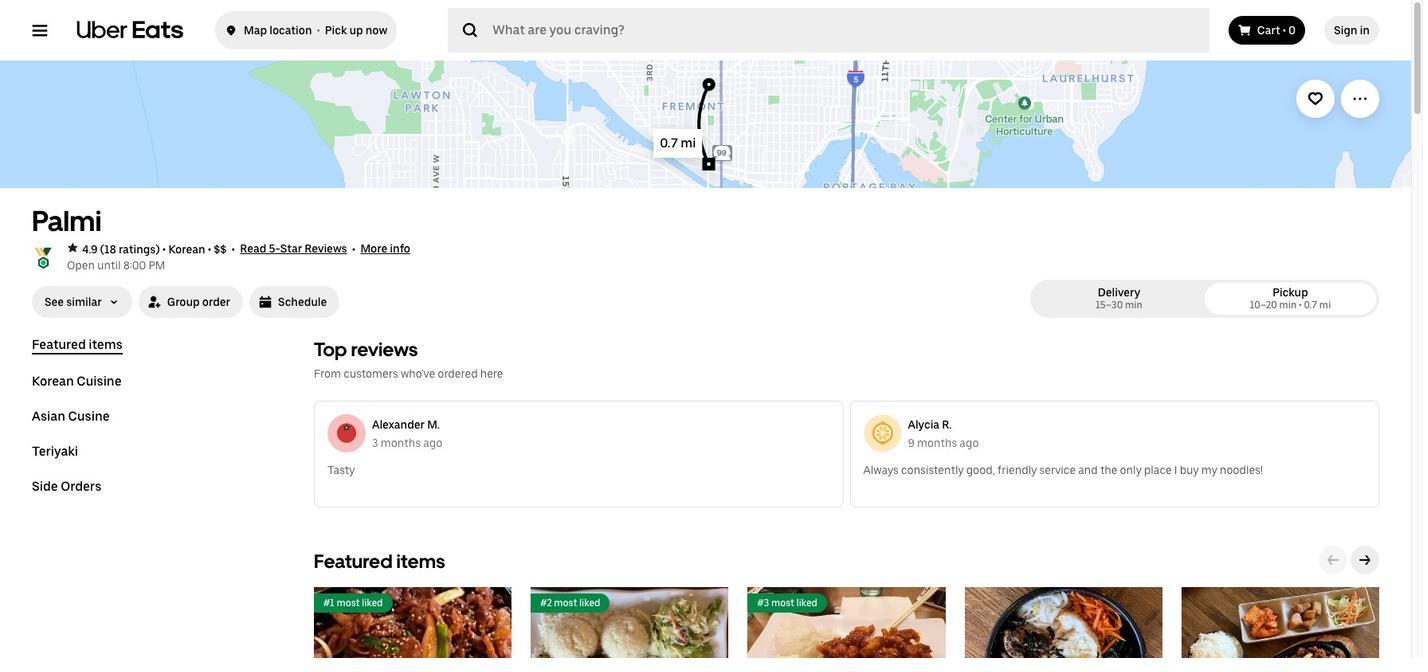 Task type: locate. For each thing, give the bounding box(es) containing it.
1 vertical spatial korean
[[32, 374, 74, 389]]

side orders button
[[32, 479, 101, 495]]

ago
[[423, 436, 443, 449], [960, 436, 979, 449]]

1 horizontal spatial items
[[397, 550, 445, 573]]

orders
[[61, 479, 101, 494]]

main navigation menu image
[[32, 22, 48, 38]]

noodles!
[[1220, 464, 1263, 477]]

months for alycia
[[918, 436, 958, 449]]

5-
[[269, 242, 280, 255]]

korean cuisine
[[32, 374, 122, 389]]

1 vertical spatial featured
[[314, 550, 393, 573]]

sign in
[[1335, 24, 1370, 37]]

min down delivery at top
[[1126, 300, 1143, 311]]

mi inside the pickup 10–20 min • 0.7 mi
[[1320, 300, 1332, 311]]

0 horizontal spatial liked
[[362, 598, 383, 609]]

good,
[[967, 464, 996, 477]]

1 horizontal spatial min
[[1280, 300, 1297, 311]]

2 liked from the left
[[580, 598, 601, 609]]

0 vertical spatial mi
[[681, 136, 696, 151]]

2 most from the left
[[554, 598, 577, 609]]

ordered
[[438, 368, 478, 380]]

korean up asian
[[32, 374, 74, 389]]

similar
[[66, 296, 102, 309]]

korean cuisine button
[[32, 374, 122, 390]]

ratings)
[[119, 243, 160, 256]]

8:00
[[123, 259, 146, 272]]

see
[[45, 296, 64, 309]]

most right #1
[[337, 598, 360, 609]]

heart outline link
[[1297, 80, 1335, 118]]

previous image
[[1327, 554, 1340, 567]]

1 horizontal spatial [object object] radio
[[1209, 283, 1374, 315]]

What are you craving? text field
[[493, 14, 1191, 46]]

most for #2
[[554, 598, 577, 609]]

0 horizontal spatial featured
[[32, 337, 86, 352]]

featured up korean cuisine
[[32, 337, 86, 352]]

featured
[[32, 337, 86, 352], [314, 550, 393, 573]]

liked for #3 most liked
[[797, 598, 818, 609]]

1 [object object] radio from the left
[[1037, 283, 1202, 315]]

0 horizontal spatial most
[[337, 598, 360, 609]]

1 ago from the left
[[423, 436, 443, 449]]

0 horizontal spatial featured items
[[32, 337, 123, 352]]

friendly
[[998, 464, 1037, 477]]

schedule
[[278, 296, 327, 309]]

1 horizontal spatial months
[[918, 436, 958, 449]]

delivery 15–30 min
[[1096, 286, 1143, 311]]

alexander m. 3 months ago
[[372, 418, 443, 449]]

1 vertical spatial featured items
[[314, 550, 445, 573]]

reviews
[[305, 242, 347, 255]]

top reviews from customers who've ordered here
[[314, 338, 503, 380]]

most
[[337, 598, 360, 609], [554, 598, 577, 609], [772, 598, 795, 609]]

• down pickup
[[1299, 300, 1302, 311]]

alexander
[[372, 418, 425, 431]]

2 ago from the left
[[960, 436, 979, 449]]

group
[[167, 296, 200, 309]]

liked
[[362, 598, 383, 609], [580, 598, 601, 609], [797, 598, 818, 609]]

ago inside the alycia r. 9 months ago
[[960, 436, 979, 449]]

most right #2
[[554, 598, 577, 609]]

ago inside alexander m. 3 months ago
[[423, 436, 443, 449]]

0.7 inside the pickup 10–20 min • 0.7 mi
[[1305, 300, 1318, 311]]

0 vertical spatial featured items
[[32, 337, 123, 352]]

featured up #1 most liked
[[314, 550, 393, 573]]

months
[[381, 436, 421, 449], [918, 436, 958, 449]]

1 months from the left
[[381, 436, 421, 449]]

4.9 (18 ratings) • korean • $$
[[82, 243, 227, 256]]

1 most from the left
[[337, 598, 360, 609]]

0 horizontal spatial months
[[381, 436, 421, 449]]

featured items up #1 most liked
[[314, 550, 445, 573]]

0 horizontal spatial [object object] radio
[[1037, 283, 1202, 315]]

info
[[390, 242, 411, 255]]

2 min from the left
[[1280, 300, 1297, 311]]

navigation
[[32, 337, 276, 514]]

2 months from the left
[[918, 436, 958, 449]]

m.
[[427, 418, 440, 431]]

2 horizontal spatial most
[[772, 598, 795, 609]]

1 vertical spatial 0.7
[[1305, 300, 1318, 311]]

0 horizontal spatial mi
[[681, 136, 696, 151]]

9
[[908, 436, 915, 449]]

• left more
[[352, 243, 356, 256]]

three dots horizontal button
[[1342, 80, 1380, 118]]

pickup
[[1273, 286, 1309, 299]]

read 5-star reviews link
[[240, 242, 347, 256]]

1 horizontal spatial featured items
[[314, 550, 445, 573]]

0 horizontal spatial ago
[[423, 436, 443, 449]]

months inside alexander m. 3 months ago
[[381, 436, 421, 449]]

3 liked from the left
[[797, 598, 818, 609]]

open
[[67, 259, 95, 272]]

1 horizontal spatial korean
[[169, 243, 205, 256]]

• left pick
[[317, 24, 320, 37]]

15–30
[[1096, 300, 1124, 311]]

0 vertical spatial items
[[89, 337, 123, 352]]

always consistently good, friendly service and the only place i buy my noodles!
[[864, 464, 1263, 477]]

0 horizontal spatial min
[[1126, 300, 1143, 311]]

liked right #1
[[362, 598, 383, 609]]

teriyaki button
[[32, 444, 78, 460]]

cusine
[[68, 409, 110, 424]]

0 horizontal spatial items
[[89, 337, 123, 352]]

1 min from the left
[[1126, 300, 1143, 311]]

1 horizontal spatial 0.7
[[1305, 300, 1318, 311]]

star
[[280, 242, 302, 255]]

min
[[1126, 300, 1143, 311], [1280, 300, 1297, 311]]

#2 most liked
[[541, 598, 601, 609]]

months down the r.
[[918, 436, 958, 449]]

0.7
[[660, 136, 678, 151], [1305, 300, 1318, 311]]

0 vertical spatial featured
[[32, 337, 86, 352]]

months inside the alycia r. 9 months ago
[[918, 436, 958, 449]]

ago down m.
[[423, 436, 443, 449]]

who've
[[401, 368, 435, 380]]

map
[[244, 24, 267, 37]]

Search for restaurant or cuisine search field
[[448, 8, 1210, 53]]

korean left $$
[[169, 243, 205, 256]]

r.
[[942, 418, 952, 431]]

min inside "delivery 15–30 min"
[[1126, 300, 1143, 311]]

items inside button
[[89, 337, 123, 352]]

1 vertical spatial mi
[[1320, 300, 1332, 311]]

2 [object object] radio from the left
[[1209, 283, 1374, 315]]

pickup 10–20 min • 0.7 mi
[[1251, 286, 1332, 311]]

schedule button
[[250, 286, 340, 318], [250, 286, 340, 318]]

min down pickup
[[1280, 300, 1297, 311]]

3 most from the left
[[772, 598, 795, 609]]

until
[[97, 259, 121, 272]]

1 horizontal spatial ago
[[960, 436, 979, 449]]

months down alexander on the left bottom
[[381, 436, 421, 449]]

featured items button
[[32, 337, 123, 355]]

min inside the pickup 10–20 min • 0.7 mi
[[1280, 300, 1297, 311]]

side orders
[[32, 479, 101, 494]]

side
[[32, 479, 58, 494]]

featured items up korean cuisine
[[32, 337, 123, 352]]

0 vertical spatial 0.7
[[660, 136, 678, 151]]

1 horizontal spatial mi
[[1320, 300, 1332, 311]]

top
[[314, 338, 347, 361]]

korean inside button
[[32, 374, 74, 389]]

service
[[1040, 464, 1076, 477]]

0 horizontal spatial korean
[[32, 374, 74, 389]]

liked right #3
[[797, 598, 818, 609]]

min for pickup
[[1280, 300, 1297, 311]]

1 horizontal spatial featured
[[314, 550, 393, 573]]

most right #3
[[772, 598, 795, 609]]

1 horizontal spatial most
[[554, 598, 577, 609]]

group order
[[167, 296, 230, 309]]

#2
[[541, 598, 552, 609]]

more info link
[[361, 242, 411, 256]]

uber eats home image
[[77, 21, 183, 40]]

1 horizontal spatial liked
[[580, 598, 601, 609]]

deliver to image
[[225, 21, 238, 40]]

#1
[[324, 598, 335, 609]]

[object Object] radio
[[1037, 283, 1202, 315], [1209, 283, 1374, 315]]

mi
[[681, 136, 696, 151], [1320, 300, 1332, 311]]

2 horizontal spatial liked
[[797, 598, 818, 609]]

ago up good,
[[960, 436, 979, 449]]

1 liked from the left
[[362, 598, 383, 609]]

liked right #2
[[580, 598, 601, 609]]

0
[[1289, 24, 1296, 37]]

order
[[202, 296, 230, 309]]

featured items
[[32, 337, 123, 352], [314, 550, 445, 573]]

• right $$
[[232, 243, 235, 256]]

•
[[317, 24, 320, 37], [1283, 24, 1287, 37], [163, 243, 166, 256], [208, 243, 211, 256], [232, 243, 235, 256], [352, 243, 356, 256], [1299, 300, 1302, 311]]

liked for #1 most liked
[[362, 598, 383, 609]]



Task type: vqa. For each thing, say whether or not it's contained in the screenshot.
teriyaki at the left
yes



Task type: describe. For each thing, give the bounding box(es) containing it.
• read 5-star reviews • more info
[[227, 242, 411, 256]]

location
[[270, 24, 312, 37]]

and
[[1079, 464, 1098, 477]]

liked for #2 most liked
[[580, 598, 601, 609]]

alexander m. image
[[328, 415, 366, 453]]

featured items inside navigation
[[32, 337, 123, 352]]

0 vertical spatial korean
[[169, 243, 205, 256]]

next image
[[1359, 554, 1372, 567]]

sign
[[1335, 24, 1358, 37]]

$$
[[214, 243, 227, 256]]

[object object] radio containing pickup
[[1209, 283, 1374, 315]]

alycia
[[908, 418, 940, 431]]

asian cusine
[[32, 409, 110, 424]]

featured inside button
[[32, 337, 86, 352]]

delivery
[[1098, 286, 1141, 299]]

asian
[[32, 409, 65, 424]]

the
[[1101, 464, 1118, 477]]

10–20
[[1251, 300, 1278, 311]]

4.9
[[82, 243, 98, 256]]

view more options image
[[1353, 91, 1369, 107]]

#3
[[758, 598, 770, 609]]

• left 0
[[1283, 24, 1287, 37]]

1 vertical spatial items
[[397, 550, 445, 573]]

group order link
[[139, 286, 243, 318]]

consistently
[[902, 464, 964, 477]]

• left $$
[[208, 243, 211, 256]]

map location • pick up now
[[244, 24, 388, 37]]

#1 most liked
[[324, 598, 383, 609]]

always
[[864, 464, 899, 477]]

most for #3
[[772, 598, 795, 609]]

read
[[240, 242, 267, 255]]

tasty
[[328, 464, 355, 477]]

navigation containing featured items
[[32, 337, 276, 514]]

ago for alycia r. 9 months ago
[[960, 436, 979, 449]]

add to favorites image
[[1308, 91, 1324, 107]]

cart
[[1258, 24, 1281, 37]]

in
[[1361, 24, 1370, 37]]

more
[[361, 242, 388, 255]]

(18
[[100, 243, 116, 256]]

• up pm at the left of the page
[[163, 243, 166, 256]]

pm
[[149, 259, 165, 272]]

[object object] radio containing delivery
[[1037, 283, 1202, 315]]

months for alexander
[[381, 436, 421, 449]]

sign in link
[[1325, 16, 1380, 45]]

only
[[1121, 464, 1142, 477]]

cuisine
[[77, 374, 122, 389]]

most for #1
[[337, 598, 360, 609]]

reviews
[[351, 338, 418, 361]]

see similar
[[45, 296, 102, 309]]

ago for alexander m. 3 months ago
[[423, 436, 443, 449]]

3
[[372, 436, 378, 449]]

from
[[314, 368, 341, 380]]

asian cusine button
[[32, 409, 110, 425]]

customers
[[344, 368, 398, 380]]

open until 8:00 pm
[[67, 259, 165, 272]]

cart • 0
[[1258, 24, 1296, 37]]

here
[[481, 368, 503, 380]]

0 horizontal spatial 0.7
[[660, 136, 678, 151]]

palmi
[[32, 204, 102, 238]]

alycia r. 9 months ago
[[908, 418, 979, 449]]

up
[[350, 24, 363, 37]]

0.7 mi
[[660, 136, 696, 151]]

teriyaki
[[32, 444, 78, 459]]

#3 most liked
[[758, 598, 818, 609]]

place
[[1145, 464, 1172, 477]]

pick
[[325, 24, 347, 37]]

min for delivery
[[1126, 300, 1143, 311]]

my
[[1202, 464, 1218, 477]]

• inside the pickup 10–20 min • 0.7 mi
[[1299, 300, 1302, 311]]

chevron down small image
[[108, 297, 119, 308]]

buy
[[1180, 464, 1200, 477]]

now
[[366, 24, 388, 37]]

i
[[1175, 464, 1178, 477]]

alycia r. image
[[864, 415, 902, 453]]



